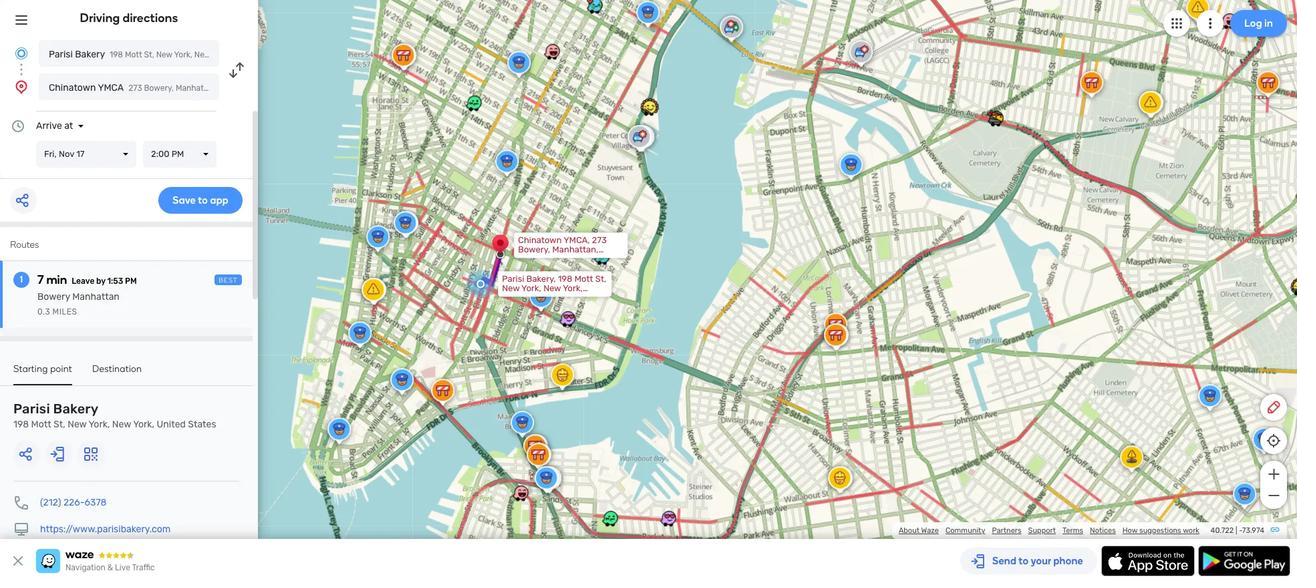 Task type: locate. For each thing, give the bounding box(es) containing it.
bakery down the point at the bottom
[[53, 401, 99, 417]]

0 vertical spatial bowery,
[[144, 84, 174, 93]]

st, inside parisi bakery, 198 mott st, new york, new york, united states
[[595, 274, 606, 284]]

st, down chinatown ymca, 273 bowery, manhattan, united states
[[595, 274, 606, 284]]

starting point button
[[13, 364, 72, 386]]

united
[[233, 50, 257, 59], [220, 84, 245, 93], [518, 254, 545, 264], [502, 293, 529, 303], [157, 419, 186, 430]]

location image
[[13, 79, 29, 95]]

mott down starting point button
[[31, 419, 51, 430]]

2 vertical spatial parisi
[[13, 401, 50, 417]]

parisi bakery 198 mott st, new york, new york, united states down the destination button
[[13, 401, 216, 430]]

1 horizontal spatial manhattan,
[[552, 245, 598, 255]]

0 horizontal spatial mott
[[31, 419, 51, 430]]

support link
[[1028, 527, 1056, 535]]

mott down chinatown ymca, 273 bowery, manhattan, united states
[[575, 274, 593, 284]]

parisi left bakery, at the top left
[[502, 274, 524, 284]]

st,
[[144, 50, 154, 59], [595, 274, 606, 284], [54, 419, 65, 430]]

0 horizontal spatial pm
[[125, 277, 137, 286]]

198
[[110, 50, 123, 59], [558, 274, 572, 284], [13, 419, 29, 430]]

2 horizontal spatial 198
[[558, 274, 572, 284]]

1 vertical spatial manhattan,
[[552, 245, 598, 255]]

parisi down starting point button
[[13, 401, 50, 417]]

0 horizontal spatial manhattan,
[[176, 84, 218, 93]]

bakery inside parisi bakery 198 mott st, new york, new york, united states
[[53, 401, 99, 417]]

manhattan, inside chinatown ymca, 273 bowery, manhattan, united states
[[552, 245, 598, 255]]

198 down starting point button
[[13, 419, 29, 430]]

2 horizontal spatial mott
[[575, 274, 593, 284]]

chinatown
[[49, 82, 96, 94], [518, 235, 562, 245]]

73.974
[[1242, 527, 1264, 535]]

destination
[[92, 364, 142, 375]]

bowery,
[[144, 84, 174, 93], [518, 245, 550, 255]]

chinatown ymca, 273 bowery, manhattan, united states
[[518, 235, 607, 264]]

198 up ymca
[[110, 50, 123, 59]]

partners link
[[992, 527, 1021, 535]]

x image
[[10, 553, 26, 569]]

1 horizontal spatial pm
[[171, 149, 184, 159]]

states inside parisi bakery, 198 mott st, new york, new york, united states
[[531, 293, 557, 303]]

chinatown for ymca,
[[518, 235, 562, 245]]

bowery, for ymca
[[144, 84, 174, 93]]

1 vertical spatial pm
[[125, 277, 137, 286]]

|
[[1236, 527, 1237, 535]]

0 horizontal spatial 273
[[128, 84, 142, 93]]

fri,
[[44, 149, 57, 159]]

chinatown left ymca,
[[518, 235, 562, 245]]

pm right 1:53 on the left top of the page
[[125, 277, 137, 286]]

273 right ymca
[[128, 84, 142, 93]]

manhattan
[[72, 291, 120, 303]]

273 inside "chinatown ymca 273 bowery, manhattan, united states"
[[128, 84, 142, 93]]

0 vertical spatial 273
[[128, 84, 142, 93]]

1 horizontal spatial 198
[[110, 50, 123, 59]]

parisi bakery, 198 mott st, new york, new york, united states
[[502, 274, 606, 303]]

1 horizontal spatial chinatown
[[518, 235, 562, 245]]

parisi right current location icon
[[49, 49, 73, 60]]

york,
[[174, 50, 192, 59], [212, 50, 231, 59], [521, 284, 541, 294], [563, 284, 583, 294], [89, 419, 110, 430], [133, 419, 154, 430]]

chinatown up at
[[49, 82, 96, 94]]

7 min leave by 1:53 pm
[[37, 273, 137, 287]]

0 vertical spatial mott
[[125, 50, 142, 59]]

2 vertical spatial 198
[[13, 419, 29, 430]]

point
[[50, 364, 72, 375]]

0 vertical spatial st,
[[144, 50, 154, 59]]

bowery, inside chinatown ymca, 273 bowery, manhattan, united states
[[518, 245, 550, 255]]

1 vertical spatial bowery,
[[518, 245, 550, 255]]

mott down driving directions
[[125, 50, 142, 59]]

1 vertical spatial parisi bakery 198 mott st, new york, new york, united states
[[13, 401, 216, 430]]

1 vertical spatial parisi
[[502, 274, 524, 284]]

bakery down driving
[[75, 49, 105, 60]]

40.722
[[1211, 527, 1234, 535]]

st, up "chinatown ymca 273 bowery, manhattan, united states"
[[144, 50, 154, 59]]

1 vertical spatial st,
[[595, 274, 606, 284]]

1 horizontal spatial bowery,
[[518, 245, 550, 255]]

2 horizontal spatial st,
[[595, 274, 606, 284]]

parisi bakery 198 mott st, new york, new york, united states up "chinatown ymca 273 bowery, manhattan, united states"
[[49, 49, 284, 60]]

273 inside chinatown ymca, 273 bowery, manhattan, united states
[[592, 235, 607, 245]]

chinatown inside chinatown ymca, 273 bowery, manhattan, united states
[[518, 235, 562, 245]]

pm inside list box
[[171, 149, 184, 159]]

traffic
[[132, 563, 155, 573]]

terms
[[1063, 527, 1083, 535]]

bowery, up bakery, at the top left
[[518, 245, 550, 255]]

parisi bakery 198 mott st, new york, new york, united states
[[49, 49, 284, 60], [13, 401, 216, 430]]

0 horizontal spatial bowery,
[[144, 84, 174, 93]]

notices
[[1090, 527, 1116, 535]]

pencil image
[[1266, 400, 1282, 416]]

0 vertical spatial chinatown
[[49, 82, 96, 94]]

current location image
[[13, 45, 29, 61]]

about waze link
[[899, 527, 939, 535]]

https://www.parisibakery.com
[[40, 524, 171, 535]]

pm right 2:00
[[171, 149, 184, 159]]

1 vertical spatial 273
[[592, 235, 607, 245]]

1 vertical spatial bakery
[[53, 401, 99, 417]]

1 vertical spatial mott
[[575, 274, 593, 284]]

1 horizontal spatial 273
[[592, 235, 607, 245]]

&
[[107, 563, 113, 573]]

fri, nov 17 list box
[[36, 141, 136, 168]]

new
[[156, 50, 172, 59], [194, 50, 211, 59], [502, 284, 520, 294], [543, 284, 561, 294], [68, 419, 87, 430], [112, 419, 131, 430]]

arrive at
[[36, 120, 73, 132]]

how suggestions work link
[[1123, 527, 1200, 535]]

bowery, inside "chinatown ymca 273 bowery, manhattan, united states"
[[144, 84, 174, 93]]

1 vertical spatial 198
[[558, 274, 572, 284]]

198 right bakery, at the top left
[[558, 274, 572, 284]]

st, down starting point button
[[54, 419, 65, 430]]

0 vertical spatial parisi
[[49, 49, 73, 60]]

min
[[46, 273, 67, 287]]

parisi
[[49, 49, 73, 60], [502, 274, 524, 284], [13, 401, 50, 417]]

united inside parisi bakery, 198 mott st, new york, new york, united states
[[502, 293, 529, 303]]

pm
[[171, 149, 184, 159], [125, 277, 137, 286]]

0 horizontal spatial chinatown
[[49, 82, 96, 94]]

arrive
[[36, 120, 62, 132]]

1 vertical spatial chinatown
[[518, 235, 562, 245]]

manhattan,
[[176, 84, 218, 93], [552, 245, 598, 255]]

miles
[[53, 307, 77, 317]]

about waze community partners support terms notices how suggestions work
[[899, 527, 1200, 535]]

273
[[128, 84, 142, 93], [592, 235, 607, 245]]

zoom out image
[[1265, 488, 1282, 504]]

0 horizontal spatial 198
[[13, 419, 29, 430]]

live
[[115, 563, 130, 573]]

mott
[[125, 50, 142, 59], [575, 274, 593, 284], [31, 419, 51, 430]]

0 vertical spatial pm
[[171, 149, 184, 159]]

bowery, right ymca
[[144, 84, 174, 93]]

states
[[259, 50, 284, 59], [247, 84, 271, 93], [547, 254, 573, 264], [531, 293, 557, 303], [188, 419, 216, 430]]

7
[[37, 273, 44, 287]]

community
[[946, 527, 985, 535]]

(212)
[[40, 497, 61, 509]]

2 vertical spatial st,
[[54, 419, 65, 430]]

chinatown for ymca
[[49, 82, 96, 94]]

destination button
[[92, 364, 142, 384]]

0 vertical spatial manhattan,
[[176, 84, 218, 93]]

routes
[[10, 239, 39, 251]]

273 right ymca,
[[592, 235, 607, 245]]

manhattan, inside "chinatown ymca 273 bowery, manhattan, united states"
[[176, 84, 218, 93]]

bakery
[[75, 49, 105, 60], [53, 401, 99, 417]]



Task type: describe. For each thing, give the bounding box(es) containing it.
suggestions
[[1139, 527, 1181, 535]]

partners
[[992, 527, 1021, 535]]

2:00
[[151, 149, 169, 159]]

0.3
[[37, 307, 50, 317]]

notices link
[[1090, 527, 1116, 535]]

226-
[[63, 497, 85, 509]]

bowery
[[37, 291, 70, 303]]

40.722 | -73.974
[[1211, 527, 1264, 535]]

https://www.parisibakery.com link
[[40, 524, 171, 535]]

support
[[1028, 527, 1056, 535]]

how
[[1123, 527, 1138, 535]]

call image
[[13, 495, 29, 511]]

198 inside parisi bakery, 198 mott st, new york, new york, united states
[[558, 274, 572, 284]]

computer image
[[13, 522, 29, 538]]

at
[[64, 120, 73, 132]]

community link
[[946, 527, 985, 535]]

nov
[[59, 149, 74, 159]]

ymca,
[[564, 235, 590, 245]]

starting point
[[13, 364, 72, 375]]

0 horizontal spatial st,
[[54, 419, 65, 430]]

best
[[219, 277, 238, 285]]

mott inside parisi bakery, 198 mott st, new york, new york, united states
[[575, 274, 593, 284]]

by
[[96, 277, 105, 286]]

bowery, for ymca,
[[518, 245, 550, 255]]

link image
[[1270, 525, 1280, 535]]

0 vertical spatial parisi bakery 198 mott st, new york, new york, united states
[[49, 49, 284, 60]]

1
[[20, 274, 23, 285]]

ymca
[[98, 82, 124, 94]]

273 for ymca,
[[592, 235, 607, 245]]

6378
[[85, 497, 107, 509]]

pm inside "7 min leave by 1:53 pm"
[[125, 277, 137, 286]]

zoom in image
[[1265, 466, 1282, 482]]

0 vertical spatial 198
[[110, 50, 123, 59]]

manhattan, for ymca
[[176, 84, 218, 93]]

17
[[76, 149, 84, 159]]

about
[[899, 527, 920, 535]]

parisi inside parisi bakery, 198 mott st, new york, new york, united states
[[502, 274, 524, 284]]

driving
[[80, 11, 120, 25]]

united inside "chinatown ymca 273 bowery, manhattan, united states"
[[220, 84, 245, 93]]

(212) 226-6378 link
[[40, 497, 107, 509]]

manhattan, for ymca,
[[552, 245, 598, 255]]

driving directions
[[80, 11, 178, 25]]

states inside chinatown ymca, 273 bowery, manhattan, united states
[[547, 254, 573, 264]]

waze
[[921, 527, 939, 535]]

1:53
[[107, 277, 123, 286]]

2 vertical spatial mott
[[31, 419, 51, 430]]

terms link
[[1063, 527, 1083, 535]]

-
[[1239, 527, 1242, 535]]

states inside "chinatown ymca 273 bowery, manhattan, united states"
[[247, 84, 271, 93]]

chinatown ymca 273 bowery, manhattan, united states
[[49, 82, 271, 94]]

273 for ymca
[[128, 84, 142, 93]]

work
[[1183, 527, 1200, 535]]

directions
[[123, 11, 178, 25]]

starting
[[13, 364, 48, 375]]

bakery,
[[526, 274, 556, 284]]

clock image
[[10, 118, 26, 134]]

(212) 226-6378
[[40, 497, 107, 509]]

1 horizontal spatial mott
[[125, 50, 142, 59]]

navigation
[[65, 563, 105, 573]]

2:00 pm list box
[[143, 141, 217, 168]]

1 horizontal spatial st,
[[144, 50, 154, 59]]

0 vertical spatial bakery
[[75, 49, 105, 60]]

bowery manhattan 0.3 miles
[[37, 291, 120, 317]]

fri, nov 17
[[44, 149, 84, 159]]

leave
[[72, 277, 94, 286]]

2:00 pm
[[151, 149, 184, 159]]

united inside chinatown ymca, 273 bowery, manhattan, united states
[[518, 254, 545, 264]]

navigation & live traffic
[[65, 563, 155, 573]]



Task type: vqa. For each thing, say whether or not it's contained in the screenshot.
About Waze link
yes



